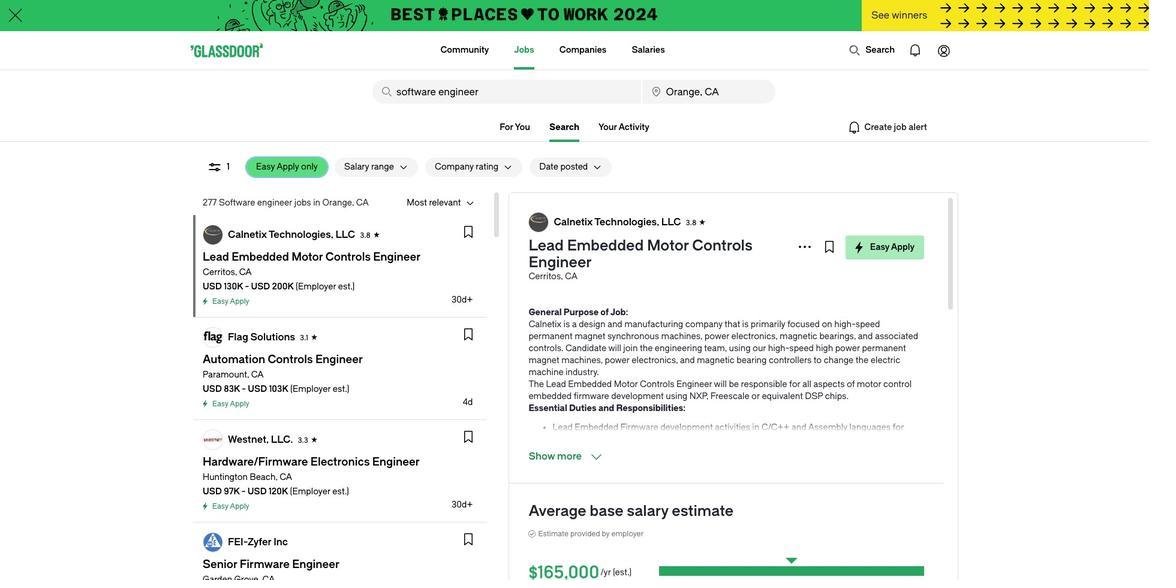 Task type: locate. For each thing, give the bounding box(es) containing it.
0 horizontal spatial search
[[550, 122, 580, 133]]

lead
[[529, 238, 564, 254], [546, 380, 566, 390], [553, 423, 573, 433]]

1 horizontal spatial search
[[866, 45, 895, 55]]

2 is from the left
[[743, 320, 749, 330]]

embedded inside general purpose of job: calnetix is a design and manufacturing company that is primarily focused on high-speed permanent magnet synchronous machines, power electronics, magnetic bearings, and associated controls. candidate will join the engineering team, using our high-speed high power permanent magnet machines, power electronics, and magnetic bearing controllers to change the electric machine industry. the lead embedded motor controls engineer will be responsible for all aspects of motor control embedded firmware development using nxp, freescale or equivalent dsp chips. essential duties and responsibilities:
[[568, 380, 612, 390]]

0 horizontal spatial in
[[313, 198, 320, 208]]

ca up usd 103k
[[251, 370, 264, 380]]

most relevant
[[407, 198, 461, 208]]

permanent up the more
[[553, 435, 597, 445]]

for left all
[[790, 380, 801, 390]]

magnet down controls.
[[529, 356, 560, 366]]

ca inside huntington beach, ca usd 97k - usd 120k (employer est.)
[[280, 473, 292, 483]]

will left the be
[[714, 380, 727, 390]]

join
[[624, 344, 638, 354]]

1 horizontal spatial llc
[[662, 217, 681, 228]]

0 horizontal spatial calnetix technologies, llc logo image
[[203, 226, 223, 245]]

posted
[[561, 162, 588, 172]]

is right the that on the right of the page
[[743, 320, 749, 330]]

(employer inside paramount, ca usd 83k - usd 103k (employer est.)
[[290, 385, 331, 395]]

/yr (est.)
[[601, 568, 632, 578]]

2 vertical spatial -
[[242, 487, 246, 497]]

firmware
[[574, 392, 610, 402]]

rating
[[476, 162, 499, 172]]

range
[[371, 162, 394, 172]]

development up motors/generators
[[661, 423, 713, 433]]

2 vertical spatial embedded
[[575, 423, 619, 433]]

2 vertical spatial (employer
[[290, 487, 331, 497]]

engineer inside general purpose of job: calnetix is a design and manufacturing company that is primarily focused on high-speed permanent magnet synchronous machines, power electronics, magnetic bearings, and associated controls. candidate will join the engineering team, using our high-speed high power permanent magnet machines, power electronics, and magnetic bearing controllers to change the electric machine industry. the lead embedded motor controls engineer will be responsible for all aspects of motor control embedded firmware development using nxp, freescale or equivalent dsp chips. essential duties and responsibilities:
[[677, 380, 713, 390]]

employer
[[612, 530, 644, 539]]

technologies, inside jobs list element
[[269, 229, 333, 241]]

3.1
[[300, 334, 308, 343]]

purpose
[[564, 308, 599, 318]]

2 vertical spatial magnet
[[599, 435, 630, 445]]

0 vertical spatial 30d+
[[452, 295, 473, 305]]

fei-zyfer inc
[[228, 537, 288, 548]]

for inside lead embedded firmware development activities in c/c++ and assembly languages for permanent magnet motors/generators control.
[[893, 423, 904, 433]]

provided
[[571, 530, 600, 539]]

0 vertical spatial technologies,
[[595, 217, 660, 228]]

1 vertical spatial speed
[[790, 344, 814, 354]]

1 horizontal spatial controls
[[693, 238, 753, 254]]

calnetix technologies, llc up lead embedded motor controls engineer cerritos, ca
[[554, 217, 681, 228]]

(employer for technologies,
[[296, 282, 336, 292]]

development up the responsibilities:
[[612, 392, 664, 402]]

easy apply inside button
[[871, 242, 915, 253]]

est.) inside paramount, ca usd 83k - usd 103k (employer est.)
[[333, 385, 349, 395]]

1 30d+ from the top
[[452, 295, 473, 305]]

using up bearing
[[729, 344, 751, 354]]

1 vertical spatial 3.8
[[360, 232, 371, 240]]

cerritos, inside lead embedded motor controls engineer cerritos, ca
[[529, 272, 563, 282]]

general purpose of job: calnetix is a design and manufacturing company that is primarily focused on high-speed permanent magnet synchronous machines, power electronics, magnetic bearings, and associated controls. candidate will join the engineering team, using our high-speed high power permanent magnet machines, power electronics, and magnetic bearing controllers to change the electric machine industry. the lead embedded motor controls engineer will be responsible for all aspects of motor control embedded firmware development using nxp, freescale or equivalent dsp chips. essential duties and responsibilities:
[[529, 308, 919, 414]]

1 vertical spatial engineer
[[677, 380, 713, 390]]

more
[[558, 451, 582, 463]]

calnetix technologies, llc
[[554, 217, 681, 228], [228, 229, 355, 241]]

2 vertical spatial lead
[[553, 423, 573, 433]]

permanent up controls.
[[529, 332, 573, 342]]

estimate
[[672, 503, 734, 520]]

llc for calnetix technologies, llc logo to the right
[[662, 217, 681, 228]]

engineer up the general in the bottom of the page
[[529, 254, 592, 271]]

controls inside general purpose of job: calnetix is a design and manufacturing company that is primarily focused on high-speed permanent magnet synchronous machines, power electronics, magnetic bearings, and associated controls. candidate will join the engineering team, using our high-speed high power permanent magnet machines, power electronics, and magnetic bearing controllers to change the electric machine industry. the lead embedded motor controls engineer will be responsible for all aspects of motor control embedded firmware development using nxp, freescale or equivalent dsp chips. essential duties and responsibilities:
[[640, 380, 675, 390]]

general
[[529, 308, 562, 318]]

1 horizontal spatial magnetic
[[780, 332, 818, 342]]

cerritos, up usd 130k
[[203, 268, 237, 278]]

0 horizontal spatial of
[[601, 308, 609, 318]]

show more button
[[529, 450, 604, 464]]

zyfer
[[248, 537, 271, 548]]

jobs
[[514, 45, 535, 55]]

c/c++
[[762, 423, 790, 433]]

1 horizontal spatial machines,
[[662, 332, 703, 342]]

permanent up electric
[[863, 344, 907, 354]]

1 horizontal spatial will
[[714, 380, 727, 390]]

apply for technologies,
[[230, 298, 249, 306]]

speed
[[856, 320, 881, 330], [790, 344, 814, 354]]

estimate
[[539, 530, 569, 539]]

cerritos,
[[203, 268, 237, 278], [529, 272, 563, 282]]

magnet down firmware
[[599, 435, 630, 445]]

ca inside lead embedded motor controls engineer cerritos, ca
[[565, 272, 578, 282]]

0 horizontal spatial calnetix technologies, llc
[[228, 229, 355, 241]]

est.) for flag solutions
[[333, 385, 349, 395]]

1 vertical spatial est.)
[[333, 385, 349, 395]]

engineering
[[655, 344, 703, 354]]

0 vertical spatial embedded
[[567, 238, 644, 254]]

high- up the controllers
[[769, 344, 790, 354]]

flag solutions logo image
[[203, 328, 223, 347]]

0 vertical spatial magnet
[[575, 332, 606, 342]]

salary range
[[344, 162, 394, 172]]

1 vertical spatial the
[[856, 356, 869, 366]]

1 vertical spatial controls
[[640, 380, 675, 390]]

(employer right usd 103k
[[290, 385, 331, 395]]

search up date posted
[[550, 122, 580, 133]]

0 vertical spatial llc
[[662, 217, 681, 228]]

0 vertical spatial for
[[790, 380, 801, 390]]

1 vertical spatial lead
[[546, 380, 566, 390]]

est.) for calnetix technologies, llc
[[338, 282, 355, 292]]

2 vertical spatial calnetix
[[529, 320, 562, 330]]

1 vertical spatial (employer
[[290, 385, 331, 395]]

0 vertical spatial est.)
[[338, 282, 355, 292]]

permanent
[[529, 332, 573, 342], [863, 344, 907, 354], [553, 435, 597, 445]]

calnetix down posted
[[554, 217, 593, 228]]

3.8 for calnetix technologies, llc logo inside the jobs list element
[[360, 232, 371, 240]]

1 vertical spatial motor
[[614, 380, 638, 390]]

to
[[814, 356, 822, 366]]

community link
[[441, 31, 489, 70]]

1 vertical spatial permanent
[[863, 344, 907, 354]]

ca inside paramount, ca usd 83k - usd 103k (employer est.)
[[251, 370, 264, 380]]

1 vertical spatial in
[[753, 423, 760, 433]]

see winners
[[872, 10, 928, 21]]

of left motor
[[847, 380, 855, 390]]

technologies, down jobs
[[269, 229, 333, 241]]

technologies, for calnetix technologies, llc logo inside the jobs list element
[[269, 229, 333, 241]]

1 vertical spatial high-
[[769, 344, 790, 354]]

1 horizontal spatial speed
[[856, 320, 881, 330]]

(employer inside cerritos, ca usd 130k - usd 200k (employer est.)
[[296, 282, 336, 292]]

0 vertical spatial engineer
[[529, 254, 592, 271]]

of left job:
[[601, 308, 609, 318]]

ca inside cerritos, ca usd 130k - usd 200k (employer est.)
[[239, 268, 252, 278]]

0 horizontal spatial electronics,
[[632, 356, 678, 366]]

calnetix down software
[[228, 229, 267, 241]]

speed up associated
[[856, 320, 881, 330]]

1 horizontal spatial motor
[[647, 238, 689, 254]]

in left c/c++
[[753, 423, 760, 433]]

magnetic down focused
[[780, 332, 818, 342]]

embedded inside lead embedded motor controls engineer cerritos, ca
[[567, 238, 644, 254]]

2 vertical spatial est.)
[[333, 487, 349, 497]]

0 vertical spatial calnetix
[[554, 217, 593, 228]]

power down "join"
[[605, 356, 630, 366]]

bearings,
[[820, 332, 856, 342]]

0 horizontal spatial engineer
[[529, 254, 592, 271]]

for
[[790, 380, 801, 390], [893, 423, 904, 433]]

1 horizontal spatial technologies,
[[595, 217, 660, 228]]

magnetic
[[780, 332, 818, 342], [697, 356, 735, 366]]

llc up lead embedded motor controls engineer cerritos, ca
[[662, 217, 681, 228]]

average
[[529, 503, 587, 520]]

the right "join"
[[640, 344, 653, 354]]

search link
[[550, 121, 580, 135]]

30d+
[[452, 295, 473, 305], [452, 500, 473, 511]]

calnetix for calnetix technologies, llc logo to the right
[[554, 217, 593, 228]]

0 vertical spatial lead
[[529, 238, 564, 254]]

and right c/c++
[[792, 423, 807, 433]]

electronics, up our
[[732, 332, 778, 342]]

all
[[803, 380, 812, 390]]

calnetix inside general purpose of job: calnetix is a design and manufacturing company that is primarily focused on high-speed permanent magnet synchronous machines, power electronics, magnetic bearings, and associated controls. candidate will join the engineering team, using our high-speed high power permanent magnet machines, power electronics, and magnetic bearing controllers to change the electric machine industry. the lead embedded motor controls engineer will be responsible for all aspects of motor control embedded firmware development using nxp, freescale or equivalent dsp chips. essential duties and responsibilities:
[[529, 320, 562, 330]]

0 vertical spatial development
[[612, 392, 664, 402]]

0 horizontal spatial for
[[790, 380, 801, 390]]

277 software engineer jobs in orange, ca
[[203, 198, 369, 208]]

llc inside jobs list element
[[336, 229, 355, 241]]

1 horizontal spatial the
[[856, 356, 869, 366]]

1 horizontal spatial none field
[[642, 80, 776, 104]]

0 horizontal spatial 3.8
[[360, 232, 371, 240]]

- inside paramount, ca usd 83k - usd 103k (employer est.)
[[242, 385, 246, 395]]

0 horizontal spatial technologies,
[[269, 229, 333, 241]]

(employer right usd 200k
[[296, 282, 336, 292]]

is left a
[[564, 320, 570, 330]]

30d+ for calnetix technologies, llc
[[452, 295, 473, 305]]

0 vertical spatial machines,
[[662, 332, 703, 342]]

permanent inside lead embedded firmware development activities in c/c++ and assembly languages for permanent magnet motors/generators control.
[[553, 435, 597, 445]]

- inside cerritos, ca usd 130k - usd 200k (employer est.)
[[245, 282, 249, 292]]

1 is from the left
[[564, 320, 570, 330]]

fei-zyfer inc logo image
[[203, 533, 223, 553]]

-
[[245, 282, 249, 292], [242, 385, 246, 395], [242, 487, 246, 497]]

easy apply for calnetix technologies, llc
[[212, 298, 249, 306]]

- for calnetix
[[245, 282, 249, 292]]

controls.
[[529, 344, 564, 354]]

0 vertical spatial high-
[[835, 320, 856, 330]]

2 horizontal spatial power
[[836, 344, 860, 354]]

easy
[[256, 162, 275, 172], [871, 242, 890, 253], [212, 298, 229, 306], [212, 400, 229, 409], [212, 503, 229, 511]]

0 vertical spatial calnetix technologies, llc
[[554, 217, 681, 228]]

technologies, up lead embedded motor controls engineer cerritos, ca
[[595, 217, 660, 228]]

0 vertical spatial the
[[640, 344, 653, 354]]

1 none field from the left
[[373, 80, 641, 104]]

llc
[[662, 217, 681, 228], [336, 229, 355, 241]]

1 horizontal spatial of
[[847, 380, 855, 390]]

0 vertical spatial of
[[601, 308, 609, 318]]

speed up the controllers
[[790, 344, 814, 354]]

- inside huntington beach, ca usd 97k - usd 120k (employer est.)
[[242, 487, 246, 497]]

2 30d+ from the top
[[452, 500, 473, 511]]

est.) inside cerritos, ca usd 130k - usd 200k (employer est.)
[[338, 282, 355, 292]]

(est.)
[[613, 568, 632, 578]]

0 vertical spatial controls
[[693, 238, 753, 254]]

engineer up nxp,
[[677, 380, 713, 390]]

power up "team,"
[[705, 332, 730, 342]]

1 vertical spatial embedded
[[568, 380, 612, 390]]

1 vertical spatial for
[[893, 423, 904, 433]]

electronics, down engineering
[[632, 356, 678, 366]]

llc for calnetix technologies, llc logo inside the jobs list element
[[336, 229, 355, 241]]

1 horizontal spatial is
[[743, 320, 749, 330]]

1 vertical spatial machines,
[[562, 356, 603, 366]]

1 vertical spatial calnetix
[[228, 229, 267, 241]]

usd 120k
[[248, 487, 288, 497]]

1 horizontal spatial 3.8
[[686, 219, 697, 227]]

- right 'usd 83k'
[[242, 385, 246, 395]]

3.8 inside jobs list element
[[360, 232, 371, 240]]

machines, up engineering
[[662, 332, 703, 342]]

cerritos, up the general in the bottom of the page
[[529, 272, 563, 282]]

1 button
[[198, 158, 239, 177]]

lottie animation container image
[[930, 36, 959, 65], [930, 36, 959, 65], [849, 44, 861, 56], [849, 44, 861, 56]]

in right jobs
[[313, 198, 320, 208]]

1 vertical spatial magnetic
[[697, 356, 735, 366]]

- right usd 130k
[[245, 282, 249, 292]]

magnetic down "team,"
[[697, 356, 735, 366]]

1 vertical spatial calnetix technologies, llc
[[228, 229, 355, 241]]

1 vertical spatial 30d+
[[452, 500, 473, 511]]

controls
[[693, 238, 753, 254], [640, 380, 675, 390]]

- right usd 97k
[[242, 487, 246, 497]]

synchronous
[[608, 332, 660, 342]]

1 vertical spatial will
[[714, 380, 727, 390]]

base
[[590, 503, 624, 520]]

calnetix technologies, llc logo image
[[530, 213, 549, 232], [203, 226, 223, 245]]

0 vertical spatial (employer
[[296, 282, 336, 292]]

easy apply only button
[[247, 158, 328, 177]]

lottie animation container image
[[393, 31, 441, 68], [393, 31, 441, 68], [901, 36, 930, 65], [901, 36, 930, 65]]

0 vertical spatial speed
[[856, 320, 881, 330]]

(employer right the usd 120k
[[290, 487, 331, 497]]

0 vertical spatial using
[[729, 344, 751, 354]]

show more
[[529, 451, 582, 463]]

calnetix technologies, llc logo image down date
[[530, 213, 549, 232]]

lead embedded firmware development activities in c/c++ and assembly languages for permanent magnet motors/generators control.
[[553, 423, 904, 445]]

embedded inside lead embedded firmware development activities in c/c++ and assembly languages for permanent magnet motors/generators control.
[[575, 423, 619, 433]]

0 vertical spatial in
[[313, 198, 320, 208]]

the left electric
[[856, 356, 869, 366]]

job:
[[611, 308, 628, 318]]

using
[[729, 344, 751, 354], [666, 392, 688, 402]]

2 none field from the left
[[642, 80, 776, 104]]

0 horizontal spatial motor
[[614, 380, 638, 390]]

0 vertical spatial will
[[609, 344, 622, 354]]

be
[[729, 380, 739, 390]]

motor
[[647, 238, 689, 254], [614, 380, 638, 390]]

0 horizontal spatial llc
[[336, 229, 355, 241]]

power up change
[[836, 344, 860, 354]]

1 horizontal spatial for
[[893, 423, 904, 433]]

machines,
[[662, 332, 703, 342], [562, 356, 603, 366]]

by
[[602, 530, 610, 539]]

2 vertical spatial permanent
[[553, 435, 597, 445]]

see
[[872, 10, 890, 21]]

1 horizontal spatial high-
[[835, 320, 856, 330]]

easy apply for westnet, llc.
[[212, 503, 249, 511]]

1 horizontal spatial engineer
[[677, 380, 713, 390]]

motors/generators
[[632, 435, 707, 445]]

westnet,
[[228, 434, 269, 446]]

0 vertical spatial 3.8
[[686, 219, 697, 227]]

none field search keyword
[[373, 80, 641, 104]]

high- up bearings,
[[835, 320, 856, 330]]

the
[[529, 380, 544, 390]]

1 vertical spatial technologies,
[[269, 229, 333, 241]]

will left "join"
[[609, 344, 622, 354]]

easy apply button
[[846, 236, 925, 260]]

lead inside lead embedded firmware development activities in c/c++ and assembly languages for permanent magnet motors/generators control.
[[553, 423, 573, 433]]

associated
[[875, 332, 919, 342]]

for right the languages
[[893, 423, 904, 433]]

fei-
[[228, 537, 248, 548]]

calnetix inside jobs list element
[[228, 229, 267, 241]]

magnet inside lead embedded firmware development activities in c/c++ and assembly languages for permanent magnet motors/generators control.
[[599, 435, 630, 445]]

0 vertical spatial search
[[866, 45, 895, 55]]

ca right 'beach,'
[[280, 473, 292, 483]]

0 vertical spatial power
[[705, 332, 730, 342]]

for you
[[500, 122, 531, 133]]

using left nxp,
[[666, 392, 688, 402]]

0 horizontal spatial controls
[[640, 380, 675, 390]]

0 horizontal spatial cerritos,
[[203, 268, 237, 278]]

your
[[599, 122, 617, 133]]

0 vertical spatial motor
[[647, 238, 689, 254]]

essential
[[529, 404, 568, 414]]

None field
[[373, 80, 641, 104], [642, 80, 776, 104]]

lead inside lead embedded motor controls engineer cerritos, ca
[[529, 238, 564, 254]]

ca up usd 130k
[[239, 268, 252, 278]]

ca up purpose
[[565, 272, 578, 282]]

llc down orange,
[[336, 229, 355, 241]]

calnetix down the general in the bottom of the page
[[529, 320, 562, 330]]

(employer for solutions
[[290, 385, 331, 395]]

machines, up industry.
[[562, 356, 603, 366]]

calnetix technologies, llc down 277 software engineer jobs in orange, ca
[[228, 229, 355, 241]]

calnetix technologies, llc logo image down 277
[[203, 226, 223, 245]]

1 vertical spatial search
[[550, 122, 580, 133]]

easy for calnetix technologies, llc
[[212, 298, 229, 306]]

ca
[[356, 198, 369, 208], [239, 268, 252, 278], [565, 272, 578, 282], [251, 370, 264, 380], [280, 473, 292, 483]]

change
[[824, 356, 854, 366]]

search down the see
[[866, 45, 895, 55]]

3.8
[[686, 219, 697, 227], [360, 232, 371, 240]]

/yr
[[601, 568, 611, 578]]

magnet down design
[[575, 332, 606, 342]]



Task type: describe. For each thing, give the bounding box(es) containing it.
dsp
[[806, 392, 823, 402]]

duties
[[569, 404, 597, 414]]

0 horizontal spatial machines,
[[562, 356, 603, 366]]

1 vertical spatial magnet
[[529, 356, 560, 366]]

for inside general purpose of job: calnetix is a design and manufacturing company that is primarily focused on high-speed permanent magnet synchronous machines, power electronics, magnetic bearings, and associated controls. candidate will join the engineering team, using our high-speed high power permanent magnet machines, power electronics, and magnetic bearing controllers to change the electric machine industry. the lead embedded motor controls engineer will be responsible for all aspects of motor control embedded firmware development using nxp, freescale or equivalent dsp chips. essential duties and responsibilities:
[[790, 380, 801, 390]]

(employer inside huntington beach, ca usd 97k - usd 120k (employer est.)
[[290, 487, 331, 497]]

inc
[[274, 537, 288, 548]]

in inside lead embedded firmware development activities in c/c++ and assembly languages for permanent magnet motors/generators control.
[[753, 423, 760, 433]]

engineer inside lead embedded motor controls engineer cerritos, ca
[[529, 254, 592, 271]]

motor
[[857, 380, 882, 390]]

you
[[515, 122, 531, 133]]

estimate provided by employer
[[539, 530, 644, 539]]

calnetix for calnetix technologies, llc logo inside the jobs list element
[[228, 229, 267, 241]]

controls inside lead embedded motor controls engineer cerritos, ca
[[693, 238, 753, 254]]

calnetix technologies, llc logo image inside jobs list element
[[203, 226, 223, 245]]

0 horizontal spatial speed
[[790, 344, 814, 354]]

jobs link
[[514, 31, 535, 70]]

cerritos, ca usd 130k - usd 200k (employer est.)
[[203, 268, 355, 292]]

embedded
[[529, 392, 572, 402]]

huntington
[[203, 473, 248, 483]]

motor inside general purpose of job: calnetix is a design and manufacturing company that is primarily focused on high-speed permanent magnet synchronous machines, power electronics, magnetic bearings, and associated controls. candidate will join the engineering team, using our high-speed high power permanent magnet machines, power electronics, and magnetic bearing controllers to change the electric machine industry. the lead embedded motor controls engineer will be responsible for all aspects of motor control embedded firmware development using nxp, freescale or equivalent dsp chips. essential duties and responsibilities:
[[614, 380, 638, 390]]

candidate
[[566, 344, 607, 354]]

control.
[[709, 435, 739, 445]]

westnet, llc. logo image
[[203, 431, 223, 450]]

most relevant button
[[397, 194, 461, 213]]

usd 83k
[[203, 385, 240, 395]]

search inside button
[[866, 45, 895, 55]]

easy for flag solutions
[[212, 400, 229, 409]]

and down job:
[[608, 320, 623, 330]]

embedded for motor
[[567, 238, 644, 254]]

and inside lead embedded firmware development activities in c/c++ and assembly languages for permanent magnet motors/generators control.
[[792, 423, 807, 433]]

equivalent
[[762, 392, 803, 402]]

llc.
[[271, 434, 293, 446]]

ca right orange,
[[356, 198, 369, 208]]

0 horizontal spatial high-
[[769, 344, 790, 354]]

4d
[[463, 398, 473, 408]]

engineer
[[257, 198, 292, 208]]

industry.
[[566, 368, 599, 378]]

languages
[[850, 423, 891, 433]]

usd 130k
[[203, 282, 243, 292]]

easy inside 'easy apply only' button
[[256, 162, 275, 172]]

easy apply for flag solutions
[[212, 400, 249, 409]]

embedded for firmware
[[575, 423, 619, 433]]

salary
[[344, 162, 369, 172]]

our
[[753, 344, 766, 354]]

277
[[203, 198, 217, 208]]

technologies, for calnetix technologies, llc logo to the right
[[595, 217, 660, 228]]

apply for solutions
[[230, 400, 249, 409]]

usd 103k
[[248, 385, 288, 395]]

focused
[[788, 320, 820, 330]]

apply for llc.
[[230, 503, 249, 511]]

your activity link
[[599, 121, 650, 135]]

firmware
[[621, 423, 659, 433]]

cerritos, inside cerritos, ca usd 130k - usd 200k (employer est.)
[[203, 268, 237, 278]]

companies
[[560, 45, 607, 55]]

easy inside easy apply button
[[871, 242, 890, 253]]

1 vertical spatial power
[[836, 344, 860, 354]]

electric
[[871, 356, 901, 366]]

0 vertical spatial permanent
[[529, 332, 573, 342]]

for you link
[[500, 121, 531, 135]]

company rating button
[[425, 158, 499, 177]]

3.3
[[298, 437, 308, 445]]

0 vertical spatial magnetic
[[780, 332, 818, 342]]

huntington beach, ca usd 97k - usd 120k (employer est.)
[[203, 473, 349, 497]]

chips.
[[826, 392, 849, 402]]

assembly
[[809, 423, 848, 433]]

relevant
[[429, 198, 461, 208]]

machine
[[529, 368, 564, 378]]

that
[[725, 320, 741, 330]]

a
[[572, 320, 577, 330]]

activities
[[715, 423, 751, 433]]

most
[[407, 198, 427, 208]]

date
[[540, 162, 559, 172]]

design
[[579, 320, 606, 330]]

manufacturing
[[625, 320, 684, 330]]

1 vertical spatial of
[[847, 380, 855, 390]]

paramount,
[[203, 370, 249, 380]]

1 vertical spatial using
[[666, 392, 688, 402]]

solutions
[[251, 332, 295, 343]]

3.8 for calnetix technologies, llc logo to the right
[[686, 219, 697, 227]]

1 horizontal spatial calnetix technologies, llc logo image
[[530, 213, 549, 232]]

est.) inside huntington beach, ca usd 97k - usd 120k (employer est.)
[[333, 487, 349, 497]]

nxp,
[[690, 392, 709, 402]]

0 horizontal spatial the
[[640, 344, 653, 354]]

apply inside button
[[277, 162, 299, 172]]

- for flag
[[242, 385, 246, 395]]

lead inside general purpose of job: calnetix is a design and manufacturing company that is primarily focused on high-speed permanent magnet synchronous machines, power electronics, magnetic bearings, and associated controls. candidate will join the engineering team, using our high-speed high power permanent magnet machines, power electronics, and magnetic bearing controllers to change the electric machine industry. the lead embedded motor controls engineer will be responsible for all aspects of motor control embedded firmware development using nxp, freescale or equivalent dsp chips. essential duties and responsibilities:
[[546, 380, 566, 390]]

Search keyword field
[[373, 80, 641, 104]]

salaries link
[[632, 31, 665, 70]]

salary range button
[[335, 158, 394, 177]]

on
[[822, 320, 833, 330]]

westnet, llc.
[[228, 434, 293, 446]]

flag
[[228, 332, 248, 343]]

and right bearings,
[[858, 332, 873, 342]]

and down firmware
[[599, 404, 615, 414]]

flag solutions
[[228, 332, 295, 343]]

2 vertical spatial power
[[605, 356, 630, 366]]

1 horizontal spatial calnetix technologies, llc
[[554, 217, 681, 228]]

beach,
[[250, 473, 278, 483]]

orange,
[[323, 198, 354, 208]]

0 vertical spatial electronics,
[[732, 332, 778, 342]]

motor inside lead embedded motor controls engineer cerritos, ca
[[647, 238, 689, 254]]

and down engineering
[[680, 356, 695, 366]]

0 horizontal spatial will
[[609, 344, 622, 354]]

development inside general purpose of job: calnetix is a design and manufacturing company that is primarily focused on high-speed permanent magnet synchronous machines, power electronics, magnetic bearings, and associated controls. candidate will join the engineering team, using our high-speed high power permanent magnet machines, power electronics, and magnetic bearing controllers to change the electric machine industry. the lead embedded motor controls engineer will be responsible for all aspects of motor control embedded firmware development using nxp, freescale or equivalent dsp chips. essential duties and responsibilities:
[[612, 392, 664, 402]]

paramount, ca usd 83k - usd 103k (employer est.)
[[203, 370, 349, 395]]

team,
[[705, 344, 727, 354]]

easy for westnet, llc.
[[212, 503, 229, 511]]

none field search location
[[642, 80, 776, 104]]

only
[[301, 162, 318, 172]]

lead for motor
[[529, 238, 564, 254]]

Search location field
[[642, 80, 776, 104]]

companies link
[[560, 31, 607, 70]]

date posted button
[[530, 158, 588, 177]]

bearing
[[737, 356, 767, 366]]

development inside lead embedded firmware development activities in c/c++ and assembly languages for permanent magnet motors/generators control.
[[661, 423, 713, 433]]

1 horizontal spatial power
[[705, 332, 730, 342]]

software
[[219, 198, 255, 208]]

calnetix technologies, llc inside jobs list element
[[228, 229, 355, 241]]

1 vertical spatial electronics,
[[632, 356, 678, 366]]

community
[[441, 45, 489, 55]]

jobs list element
[[193, 215, 487, 581]]

your activity
[[599, 122, 650, 133]]

date posted
[[540, 162, 588, 172]]

1
[[227, 162, 230, 172]]

primarily
[[751, 320, 786, 330]]

for
[[500, 122, 514, 133]]

30d+ for westnet, llc.
[[452, 500, 473, 511]]

company
[[435, 162, 474, 172]]

activity
[[619, 122, 650, 133]]

lead for firmware
[[553, 423, 573, 433]]

winners
[[892, 10, 928, 21]]

apply inside button
[[892, 242, 915, 253]]

easy apply only
[[256, 162, 318, 172]]



Task type: vqa. For each thing, say whether or not it's contained in the screenshot.
6
no



